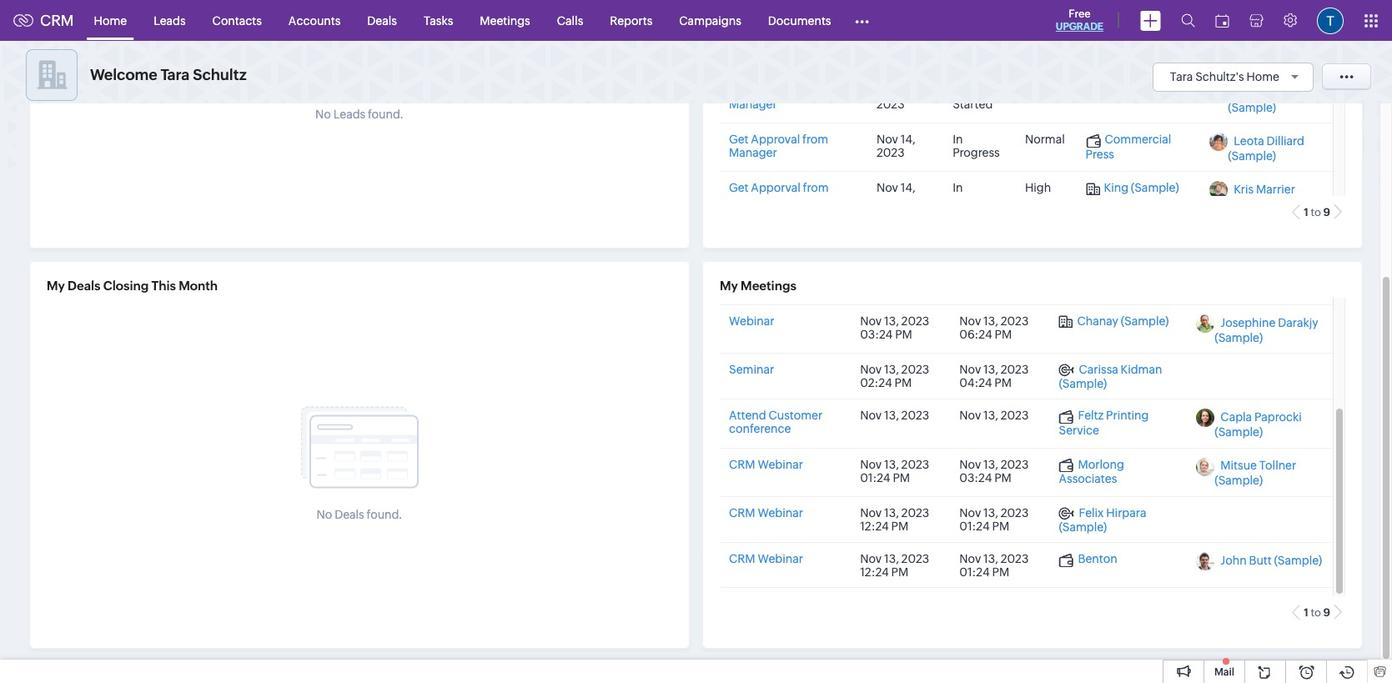 Task type: vqa. For each thing, say whether or not it's contained in the screenshot.
TOTAL
no



Task type: locate. For each thing, give the bounding box(es) containing it.
0 horizontal spatial tara
[[161, 66, 190, 83]]

deals link
[[354, 0, 410, 40]]

free
[[1069, 8, 1091, 20]]

tara left schultz
[[161, 66, 190, 83]]

0 horizontal spatial meetings
[[480, 14, 530, 27]]

documents
[[768, 14, 831, 27]]

accounts link
[[275, 0, 354, 40]]

0 vertical spatial deals
[[367, 14, 397, 27]]

reports link
[[597, 0, 666, 40]]

home right schultz's
[[1247, 70, 1280, 83]]

0 horizontal spatial my
[[47, 279, 65, 293]]

0 vertical spatial home
[[94, 14, 127, 27]]

tasks
[[424, 14, 453, 27]]

my
[[47, 279, 65, 293], [720, 279, 738, 293]]

0 horizontal spatial deals
[[68, 279, 101, 293]]

deals
[[367, 14, 397, 27], [68, 279, 101, 293]]

search element
[[1171, 0, 1205, 41]]

meetings
[[480, 14, 530, 27], [741, 279, 796, 293]]

home right crm
[[94, 14, 127, 27]]

deals left 'tasks' link at left top
[[367, 14, 397, 27]]

crm link
[[13, 12, 74, 29]]

my for my deals closing this month
[[47, 279, 65, 293]]

1 horizontal spatial my
[[720, 279, 738, 293]]

campaigns
[[679, 14, 741, 27]]

documents link
[[755, 0, 845, 40]]

2 my from the left
[[720, 279, 738, 293]]

tara
[[161, 66, 190, 83], [1170, 70, 1193, 83]]

tara left schultz's
[[1170, 70, 1193, 83]]

1 horizontal spatial deals
[[367, 14, 397, 27]]

free upgrade
[[1056, 8, 1104, 33]]

1 vertical spatial home
[[1247, 70, 1280, 83]]

1 horizontal spatial meetings
[[741, 279, 796, 293]]

deals inside the 'deals' link
[[367, 14, 397, 27]]

deals left closing
[[68, 279, 101, 293]]

1 my from the left
[[47, 279, 65, 293]]

this
[[151, 279, 176, 293]]

home link
[[81, 0, 140, 40]]

contacts link
[[199, 0, 275, 40]]

home
[[94, 14, 127, 27], [1247, 70, 1280, 83]]

leads link
[[140, 0, 199, 40]]

tasks link
[[410, 0, 467, 40]]

create menu image
[[1140, 10, 1161, 30]]

reports
[[610, 14, 653, 27]]



Task type: describe. For each thing, give the bounding box(es) containing it.
1 horizontal spatial tara
[[1170, 70, 1193, 83]]

0 vertical spatial meetings
[[480, 14, 530, 27]]

contacts
[[212, 14, 262, 27]]

create menu element
[[1130, 0, 1171, 40]]

welcome tara schultz
[[90, 66, 247, 83]]

my deals closing this month
[[47, 279, 218, 293]]

mail
[[1215, 666, 1235, 678]]

campaigns link
[[666, 0, 755, 40]]

month
[[179, 279, 218, 293]]

search image
[[1181, 13, 1195, 28]]

leads
[[154, 14, 186, 27]]

upgrade
[[1056, 21, 1104, 33]]

schultz
[[193, 66, 247, 83]]

1 vertical spatial meetings
[[741, 279, 796, 293]]

tara schultz's home link
[[1170, 70, 1305, 83]]

profile image
[[1317, 7, 1344, 34]]

1 vertical spatial deals
[[68, 279, 101, 293]]

meetings link
[[467, 0, 544, 40]]

tara schultz's home
[[1170, 70, 1280, 83]]

welcome
[[90, 66, 157, 83]]

1 horizontal spatial home
[[1247, 70, 1280, 83]]

closing
[[103, 279, 149, 293]]

calls
[[557, 14, 583, 27]]

my meetings
[[720, 279, 796, 293]]

accounts
[[288, 14, 341, 27]]

calendar image
[[1215, 14, 1230, 27]]

crm
[[40, 12, 74, 29]]

my for my meetings
[[720, 279, 738, 293]]

Other Modules field
[[845, 7, 880, 34]]

calls link
[[544, 0, 597, 40]]

0 horizontal spatial home
[[94, 14, 127, 27]]

schultz's
[[1195, 70, 1244, 83]]

profile element
[[1307, 0, 1354, 40]]



